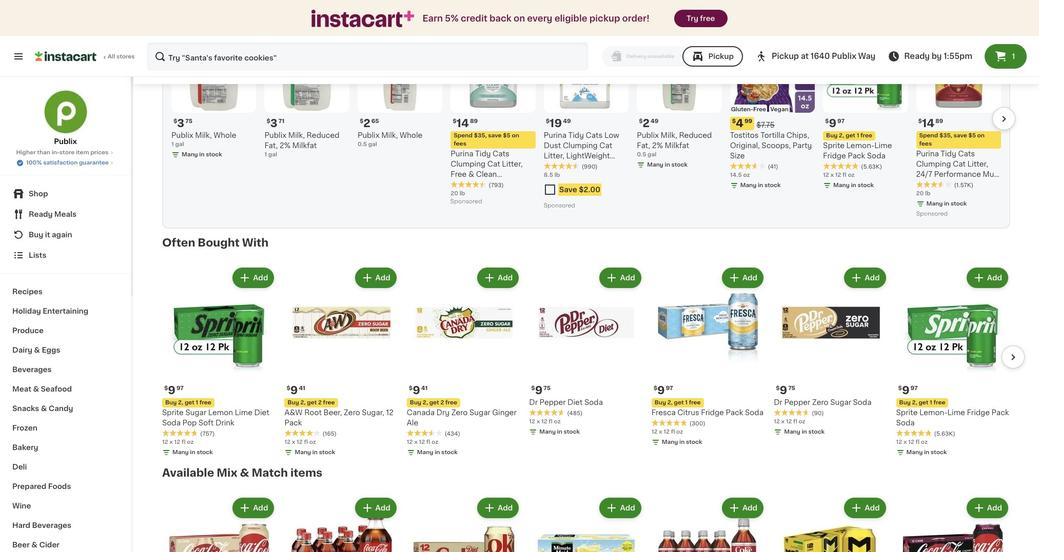 Task type: vqa. For each thing, say whether or not it's contained in the screenshot.
the Reduced in the Publix Milk, Reduced Fat, 2% Milkfat 1 Gal
yes



Task type: locate. For each thing, give the bounding box(es) containing it.
gal down $ 3 71
[[268, 152, 277, 158]]

publix for publix milk, whole 1 gal
[[171, 132, 193, 139]]

canada dry zero sugar ginger ale
[[407, 409, 517, 427]]

zero right dry
[[451, 409, 468, 417]]

fat, for publix milk, reduced fat, 2% milkfat 0.5 gal
[[637, 142, 650, 150]]

sprite sugar lemon lime diet soda pop soft drink
[[162, 409, 269, 427]]

1 vertical spatial lemon-
[[920, 409, 948, 417]]

2 3 from the left
[[270, 118, 277, 129]]

2 reduced from the left
[[679, 132, 712, 139]]

$5 up purina tidy cats clumping cat litter, 24/7 performance multi cat litter
[[969, 133, 976, 139]]

0 horizontal spatial lime
[[235, 409, 252, 417]]

sprite inside section
[[823, 142, 845, 150]]

0 horizontal spatial save
[[488, 133, 502, 139]]

cats for lightweight
[[586, 132, 603, 139]]

1 horizontal spatial milkfat
[[665, 142, 689, 150]]

$35, up clean
[[474, 133, 487, 139]]

ale
[[407, 420, 418, 427]]

lists link
[[6, 245, 125, 266]]

fees up purina tidy cats clumping cat litter, free & clean unscented multi cat litter
[[454, 141, 466, 147]]

fat, inside 'publix milk, reduced fat, 2% milkfat 0.5 gal'
[[637, 142, 650, 150]]

clumping inside purina tidy cats low dust clumping cat litter, lightweight glade clear springs multi cat litter
[[563, 142, 598, 150]]

zero right cola
[[225, 53, 246, 61]]

0 vertical spatial (5.63k)
[[861, 164, 882, 170]]

sugar inside sprite sugar lemon lime diet soda pop soft drink
[[185, 409, 206, 417]]

zero right beer,
[[344, 409, 360, 417]]

whole for publix milk, whole 1 gal
[[214, 132, 236, 139]]

diet up '(485)'
[[568, 399, 583, 406]]

49 for 19
[[563, 119, 571, 124]]

1 14 from the left
[[457, 118, 469, 129]]

0.5 down the $ 2 49
[[637, 152, 646, 158]]

item carousel region
[[157, 24, 1016, 224], [148, 262, 1025, 463]]

spend $35, save $5 on fees for &
[[454, 133, 519, 147]]

(757)
[[200, 431, 215, 437]]

& left the eggs
[[34, 347, 40, 354]]

$ 9 41 for a&w
[[287, 385, 305, 396]]

purina inside purina tidy cats clumping cat litter, 24/7 performance multi cat litter
[[916, 151, 939, 158]]

purina inside purina tidy cats clumping cat litter, free & clean unscented multi cat litter
[[451, 151, 473, 158]]

1 horizontal spatial buy 2, get 2 free
[[410, 400, 457, 406]]

2 49 from the left
[[563, 119, 571, 124]]

1 vertical spatial 0.5
[[637, 152, 646, 158]]

2 89 from the left
[[936, 119, 943, 124]]

soda
[[342, 53, 366, 61], [867, 153, 886, 160], [584, 399, 603, 406], [853, 399, 872, 406], [745, 409, 764, 417], [162, 420, 181, 427], [896, 420, 915, 427]]

sugar for coca
[[248, 53, 276, 61]]

cat down clear
[[564, 173, 576, 180]]

0 vertical spatial drink
[[389, 53, 414, 61]]

fees up 24/7
[[919, 141, 932, 147]]

2 horizontal spatial litter,
[[968, 161, 988, 168]]

1 horizontal spatial 3
[[270, 118, 277, 129]]

pickup for pickup
[[708, 53, 734, 60]]

whole
[[214, 132, 236, 139], [400, 132, 422, 139]]

0 vertical spatial ready
[[904, 52, 930, 60]]

fresca citrus fridge pack soda
[[652, 409, 764, 417]]

sponsored badge image
[[451, 199, 482, 205], [544, 203, 575, 209], [916, 211, 947, 217]]

0 horizontal spatial soft
[[199, 420, 214, 427]]

1 vertical spatial sprite lemon-lime fridge pack soda
[[896, 409, 1009, 427]]

14.5 oz
[[730, 173, 750, 178]]

dr for dr pepper diet soda
[[529, 399, 538, 406]]

2 spend from the left
[[919, 133, 938, 139]]

2 horizontal spatial tidy
[[941, 151, 956, 158]]

holiday
[[12, 308, 41, 315]]

lemon-
[[846, 142, 874, 150], [920, 409, 948, 417]]

1
[[1012, 53, 1015, 60], [857, 133, 859, 139], [171, 142, 174, 147], [264, 152, 267, 158], [196, 400, 198, 406], [685, 400, 688, 406], [930, 400, 932, 406]]

0 horizontal spatial 2%
[[280, 142, 291, 150]]

0 horizontal spatial $35,
[[474, 133, 487, 139]]

$ inside the $ 4 99
[[732, 119, 736, 124]]

& right meat
[[33, 386, 39, 393]]

0 horizontal spatial ready
[[29, 211, 53, 218]]

2 save from the left
[[954, 133, 967, 139]]

$5 up purina tidy cats clumping cat litter, free & clean unscented multi cat litter
[[503, 133, 510, 139]]

get
[[846, 133, 855, 139], [185, 400, 194, 406], [307, 400, 317, 406], [429, 400, 439, 406], [674, 400, 684, 406], [919, 400, 929, 406]]

cat up clean
[[487, 161, 500, 168]]

0 horizontal spatial diet
[[254, 409, 269, 417]]

1 49 from the left
[[651, 119, 659, 124]]

prepared foods
[[12, 483, 71, 491]]

0 horizontal spatial dr
[[529, 399, 538, 406]]

1 spend from the left
[[454, 133, 473, 139]]

save for purina tidy cats clumping cat litter, free & clean unscented multi cat litter
[[488, 133, 502, 139]]

75 up dr pepper diet soda
[[544, 386, 551, 391]]

0 horizontal spatial 14
[[457, 118, 469, 129]]

2 horizontal spatial multi
[[983, 171, 1001, 178]]

soft down express icon
[[368, 53, 387, 61]]

1 2% from the left
[[280, 142, 291, 150]]

1 horizontal spatial sponsored badge image
[[544, 203, 575, 209]]

ready meals link
[[6, 204, 125, 225]]

purina for purina tidy cats clumping cat litter, 24/7 performance multi cat litter
[[916, 151, 939, 158]]

sponsored badge image for purina tidy cats clumping cat litter, 24/7 performance multi cat litter
[[916, 211, 947, 217]]

$ 9 41 up "a&w"
[[287, 385, 305, 396]]

lb right 8.5
[[555, 173, 560, 178]]

product group
[[171, 28, 256, 161], [264, 28, 349, 159], [358, 28, 442, 149], [451, 28, 536, 208], [544, 28, 629, 212], [637, 28, 722, 172], [730, 28, 815, 192], [823, 28, 908, 192], [916, 28, 1001, 220], [162, 266, 276, 459], [284, 266, 399, 459], [407, 266, 521, 459], [529, 266, 643, 439], [652, 266, 766, 449], [774, 266, 888, 439], [896, 266, 1010, 459], [162, 496, 276, 553], [284, 496, 399, 553], [407, 496, 521, 553], [529, 496, 643, 553], [652, 496, 766, 553], [774, 496, 888, 553], [896, 496, 1010, 553]]

$7.75
[[756, 122, 775, 129]]

many in stock inside product group
[[740, 183, 781, 189]]

1 horizontal spatial 41
[[421, 386, 428, 391]]

beverages down dairy & eggs
[[12, 366, 52, 374]]

reduced inside publix milk, reduced fat, 2% milkfat 1 gal
[[307, 132, 339, 139]]

(485)
[[567, 411, 583, 417]]

sponsored badge image down unscented
[[451, 199, 482, 205]]

cats up performance
[[958, 151, 975, 158]]

cat down "low"
[[599, 142, 612, 150]]

& right mix
[[240, 468, 249, 479]]

cats inside purina tidy cats low dust clumping cat litter, lightweight glade clear springs multi cat litter
[[586, 132, 603, 139]]

75
[[185, 119, 192, 124], [544, 386, 551, 391], [788, 386, 795, 391]]

1 horizontal spatial tidy
[[568, 132, 584, 139]]

pickup left at at top right
[[772, 52, 799, 60]]

0 vertical spatial diet
[[568, 399, 583, 406]]

lb inside product group
[[555, 173, 560, 178]]

2 horizontal spatial cats
[[958, 151, 975, 158]]

a&w
[[284, 409, 303, 417]]

0.5
[[358, 142, 367, 148], [637, 152, 646, 158]]

whole inside publix milk, whole 1 gal
[[214, 132, 236, 139]]

clumping for purina tidy cats clumping cat litter, free & clean unscented multi cat litter
[[451, 161, 485, 168]]

milkfat for publix milk, reduced fat, 2% milkfat 0.5 gal
[[665, 142, 689, 150]]

2 20 from the left
[[916, 191, 924, 197]]

0 horizontal spatial drink
[[216, 420, 234, 427]]

fresca
[[652, 409, 676, 417]]

mix
[[217, 468, 237, 479]]

cat up performance
[[953, 161, 966, 168]]

tidy inside purina tidy cats clumping cat litter, 24/7 performance multi cat litter
[[941, 151, 956, 158]]

add
[[233, 37, 248, 44], [326, 37, 341, 44], [419, 37, 434, 44], [512, 37, 527, 44], [605, 37, 620, 44], [699, 37, 714, 44], [792, 37, 807, 44], [885, 37, 900, 44], [978, 37, 993, 44], [253, 275, 268, 282], [375, 275, 390, 282], [498, 275, 513, 282], [620, 275, 635, 282], [742, 275, 757, 282], [865, 275, 880, 282], [987, 275, 1002, 282], [253, 505, 268, 512], [375, 505, 390, 512], [498, 505, 513, 512], [620, 505, 635, 512], [742, 505, 757, 512], [865, 505, 880, 512], [987, 505, 1002, 512]]

1 horizontal spatial 49
[[651, 119, 659, 124]]

75 for dr pepper diet soda
[[544, 386, 551, 391]]

2 vertical spatial free
[[451, 171, 467, 178]]

soft for soda
[[368, 53, 387, 61]]

$ 9 41 for canada
[[409, 385, 428, 396]]

0 horizontal spatial 3
[[177, 118, 184, 129]]

0 horizontal spatial tidy
[[475, 151, 491, 158]]

cola
[[202, 53, 223, 61]]

& inside purina tidy cats clumping cat litter, free & clean unscented multi cat litter
[[468, 171, 474, 178]]

publix down $ 3 71
[[264, 132, 286, 139]]

1 buy 2, get 2 free from the left
[[288, 400, 335, 406]]

meat & seafood
[[12, 386, 72, 393]]

1 horizontal spatial drink
[[389, 53, 414, 61]]

clumping up unscented
[[451, 161, 485, 168]]

deli
[[12, 464, 27, 471]]

2,
[[839, 133, 844, 139], [178, 400, 183, 406], [300, 400, 306, 406], [423, 400, 428, 406], [667, 400, 673, 406], [912, 400, 917, 406]]

2 $ 14 89 from the left
[[918, 118, 943, 129]]

on up purina tidy cats clumping cat litter, free & clean unscented multi cat litter
[[512, 133, 519, 139]]

4
[[736, 118, 743, 129]]

49 right 19
[[563, 119, 571, 124]]

pickup inside popup button
[[772, 52, 799, 60]]

oz inside coca cola zero sugar caffeine free soda soft drink $9.97 12 fl oz
[[225, 64, 235, 72]]

buy 2, get 2 free up root
[[288, 400, 335, 406]]

cats inside purina tidy cats clumping cat litter, free & clean unscented multi cat litter
[[493, 151, 510, 158]]

gal down $ 2 65
[[368, 142, 377, 148]]

12 x 12 fl oz
[[823, 173, 855, 178], [529, 419, 561, 425], [774, 419, 805, 425], [652, 429, 683, 435], [162, 440, 194, 445], [284, 440, 316, 445], [407, 440, 438, 445], [896, 440, 928, 445]]

1 horizontal spatial clumping
[[563, 142, 598, 150]]

2 horizontal spatial free
[[753, 107, 766, 113]]

product group containing 19
[[544, 28, 629, 212]]

publix up store
[[54, 138, 77, 145]]

lime inside section
[[874, 142, 892, 150]]

(5.63k)
[[861, 164, 882, 170], [934, 431, 955, 437]]

2 14 from the left
[[922, 118, 934, 129]]

at
[[801, 52, 809, 60]]

milk, inside publix milk, whole 0.5 gal
[[381, 132, 398, 139]]

litter inside purina tidy cats low dust clumping cat litter, lightweight glade clear springs multi cat litter
[[578, 173, 597, 180]]

0 horizontal spatial purina
[[451, 151, 473, 158]]

litter, inside purina tidy cats clumping cat litter, free & clean unscented multi cat litter
[[502, 161, 523, 168]]

beverages up the cider
[[32, 522, 71, 530]]

1 vertical spatial ready
[[29, 211, 53, 218]]

dairy
[[12, 347, 32, 354]]

0 horizontal spatial sprite
[[162, 409, 184, 417]]

$ 9 75
[[531, 385, 551, 396], [776, 385, 795, 396]]

14 for purina tidy cats clumping cat litter, free & clean unscented multi cat litter
[[457, 118, 469, 129]]

wine link
[[6, 497, 125, 516]]

1 horizontal spatial fat,
[[637, 142, 650, 150]]

3
[[177, 118, 184, 129], [270, 118, 277, 129]]

seafood
[[41, 386, 72, 393]]

1 $ 9 75 from the left
[[531, 385, 551, 396]]

shop link
[[6, 184, 125, 204]]

pickup
[[772, 52, 799, 60], [708, 53, 734, 60]]

drink for soda
[[389, 53, 414, 61]]

performance
[[934, 171, 981, 178]]

$ 4 99
[[732, 118, 752, 129]]

clumping inside purina tidy cats clumping cat litter, 24/7 performance multi cat litter
[[916, 161, 951, 168]]

snacks
[[12, 405, 39, 413]]

purina up unscented
[[451, 151, 473, 158]]

3 left the 71
[[270, 118, 277, 129]]

1 save from the left
[[488, 133, 502, 139]]

litter down unscented
[[451, 192, 470, 199]]

cats for clean
[[493, 151, 510, 158]]

$ 9 75 for dr pepper zero sugar soda
[[776, 385, 795, 396]]

1 horizontal spatial 20 lb
[[916, 191, 931, 197]]

0 horizontal spatial buy 2, get 2 free
[[288, 400, 335, 406]]

1 horizontal spatial cats
[[586, 132, 603, 139]]

save
[[488, 133, 502, 139], [954, 133, 967, 139]]

0 horizontal spatial multi
[[492, 181, 510, 189]]

buy it again
[[29, 231, 72, 239]]

zero for dr
[[812, 399, 829, 406]]

ready left by
[[904, 52, 930, 60]]

1 3 from the left
[[177, 118, 184, 129]]

1 horizontal spatial 75
[[544, 386, 551, 391]]

tidy inside purina tidy cats clumping cat litter, free & clean unscented multi cat litter
[[475, 151, 491, 158]]

1 $5 from the left
[[503, 133, 510, 139]]

tidy down $ 19 49
[[568, 132, 584, 139]]

0 vertical spatial lemon-
[[846, 142, 874, 150]]

1 whole from the left
[[214, 132, 236, 139]]

pickup down try free
[[708, 53, 734, 60]]

$5
[[503, 133, 510, 139], [969, 133, 976, 139]]

free right the caffeine
[[320, 53, 340, 61]]

publix for publix
[[54, 138, 77, 145]]

2 up 'publix milk, reduced fat, 2% milkfat 0.5 gal'
[[643, 118, 650, 129]]

0 horizontal spatial milkfat
[[292, 142, 317, 150]]

$35, up purina tidy cats clumping cat litter, 24/7 performance multi cat litter
[[939, 133, 952, 139]]

1 pepper from the left
[[540, 399, 566, 406]]

0 horizontal spatial 20 lb
[[451, 191, 465, 197]]

milk, inside publix milk, reduced fat, 2% milkfat 1 gal
[[288, 132, 305, 139]]

49 inside the $ 2 49
[[651, 119, 659, 124]]

publix inside publix milk, whole 0.5 gal
[[358, 132, 380, 139]]

1 horizontal spatial reduced
[[679, 132, 712, 139]]

2 horizontal spatial purina
[[916, 151, 939, 158]]

multi right performance
[[983, 171, 1001, 178]]

1 horizontal spatial $35,
[[939, 133, 952, 139]]

0 horizontal spatial litter
[[451, 192, 470, 199]]

milkfat inside 'publix milk, reduced fat, 2% milkfat 0.5 gal'
[[665, 142, 689, 150]]

add button
[[214, 31, 253, 50], [307, 31, 346, 50], [400, 31, 439, 50], [493, 31, 533, 50], [586, 31, 626, 50], [679, 31, 719, 50], [772, 31, 812, 50], [865, 31, 905, 50], [958, 31, 998, 50], [234, 269, 273, 288], [356, 269, 396, 288], [478, 269, 518, 288], [601, 269, 640, 288], [723, 269, 763, 288], [845, 269, 885, 288], [968, 269, 1007, 288], [234, 499, 273, 518], [356, 499, 396, 518], [478, 499, 518, 518], [601, 499, 640, 518], [723, 499, 763, 518], [845, 499, 885, 518], [968, 499, 1007, 518]]

$ inside $ 2 65
[[360, 119, 363, 124]]

free up "$7.75"
[[753, 107, 766, 113]]

cat down 24/7
[[916, 181, 929, 189]]

$ inside $ 9 97
[[825, 119, 829, 124]]

1 horizontal spatial 14
[[922, 118, 934, 129]]

2 vertical spatial litter
[[451, 192, 470, 199]]

1 $ 9 41 from the left
[[287, 385, 305, 396]]

lb down unscented
[[460, 191, 465, 197]]

0 horizontal spatial $ 9 75
[[531, 385, 551, 396]]

save $2.00
[[559, 187, 600, 194]]

2 $5 from the left
[[969, 133, 976, 139]]

section
[[157, 0, 1016, 229]]

publix inside publix milk, whole 1 gal
[[171, 132, 193, 139]]

spend up purina tidy cats clumping cat litter, free & clean unscented multi cat litter
[[454, 133, 473, 139]]

cats inside purina tidy cats clumping cat litter, 24/7 performance multi cat litter
[[958, 151, 975, 158]]

0 horizontal spatial pickup
[[708, 53, 734, 60]]

on for purina tidy cats clumping cat litter, 24/7 performance multi cat litter
[[977, 133, 985, 139]]

1 horizontal spatial pepper
[[784, 399, 810, 406]]

1 reduced from the left
[[307, 132, 339, 139]]

drink inside sprite sugar lemon lime diet soda pop soft drink
[[216, 420, 234, 427]]

1 fees from the left
[[454, 141, 466, 147]]

1 horizontal spatial sprite
[[823, 142, 845, 150]]

2 pepper from the left
[[784, 399, 810, 406]]

0 horizontal spatial $5
[[503, 133, 510, 139]]

20 for purina tidy cats clumping cat litter, free & clean unscented multi cat litter
[[451, 191, 458, 197]]

multi down clean
[[492, 181, 510, 189]]

1 89 from the left
[[470, 119, 478, 124]]

41 up "a&w"
[[299, 386, 305, 391]]

milkfat inside publix milk, reduced fat, 2% milkfat 1 gal
[[292, 142, 317, 150]]

$ 9 75 up dr pepper diet soda
[[531, 385, 551, 396]]

size
[[730, 153, 745, 160]]

1 fat, from the left
[[264, 142, 278, 150]]

1 horizontal spatial purina
[[544, 132, 566, 139]]

reduced inside 'publix milk, reduced fat, 2% milkfat 0.5 gal'
[[679, 132, 712, 139]]

49 up 'publix milk, reduced fat, 2% milkfat 0.5 gal'
[[651, 119, 659, 124]]

$ 9 41 up canada
[[409, 385, 428, 396]]

41 up canada
[[421, 386, 428, 391]]

pickup
[[589, 14, 620, 23]]

0 horizontal spatial clumping
[[451, 161, 485, 168]]

0 horizontal spatial reduced
[[307, 132, 339, 139]]

soft inside sprite sugar lemon lime diet soda pop soft drink
[[199, 420, 214, 427]]

often bought with
[[162, 238, 269, 249]]

order!
[[622, 14, 650, 23]]

0 horizontal spatial 49
[[563, 119, 571, 124]]

$ 14 89 for purina tidy cats clumping cat litter, free & clean unscented multi cat litter
[[453, 118, 478, 129]]

1 vertical spatial free
[[753, 107, 766, 113]]

1 horizontal spatial lb
[[555, 173, 560, 178]]

pickup inside button
[[708, 53, 734, 60]]

publix inside publix milk, reduced fat, 2% milkfat 1 gal
[[264, 132, 286, 139]]

frozen
[[12, 425, 37, 432]]

tostitos
[[730, 132, 759, 139]]

1 20 lb from the left
[[451, 191, 465, 197]]

41 for a&w
[[299, 386, 305, 391]]

2% inside publix milk, reduced fat, 2% milkfat 1 gal
[[280, 142, 291, 150]]

75 up dr pepper zero sugar soda
[[788, 386, 795, 391]]

free
[[320, 53, 340, 61], [753, 107, 766, 113], [451, 171, 467, 178]]

0.5 inside 'publix milk, reduced fat, 2% milkfat 0.5 gal'
[[637, 152, 646, 158]]

49
[[651, 119, 659, 124], [563, 119, 571, 124]]

1 vertical spatial soft
[[199, 420, 214, 427]]

whole inside publix milk, whole 0.5 gal
[[400, 132, 422, 139]]

litter, inside purina tidy cats clumping cat litter, 24/7 performance multi cat litter
[[968, 161, 988, 168]]

meat & seafood link
[[6, 380, 125, 399]]

beer,
[[324, 409, 342, 417]]

publix left "way"
[[832, 52, 856, 60]]

eligible
[[555, 14, 587, 23]]

clumping inside purina tidy cats clumping cat litter, free & clean unscented multi cat litter
[[451, 161, 485, 168]]

89 for purina tidy cats clumping cat litter, free & clean unscented multi cat litter
[[470, 119, 478, 124]]

zero up (90)
[[812, 399, 829, 406]]

75 inside $ 3 75
[[185, 119, 192, 124]]

fat, down $ 3 71
[[264, 142, 278, 150]]

guarantee
[[79, 160, 109, 166]]

0 horizontal spatial spend
[[454, 133, 473, 139]]

higher
[[16, 150, 36, 155]]

sugar inside canada dry zero sugar ginger ale
[[469, 409, 490, 417]]

2 fees from the left
[[919, 141, 932, 147]]

2 left 65
[[363, 118, 370, 129]]

1 milk, from the left
[[195, 132, 212, 139]]

ready down "shop"
[[29, 211, 53, 218]]

tidy up clean
[[475, 151, 491, 158]]

2 fat, from the left
[[637, 142, 650, 150]]

litter down (990)
[[578, 173, 597, 180]]

$ 14 89
[[453, 118, 478, 129], [918, 118, 943, 129]]

on for purina tidy cats clumping cat litter, free & clean unscented multi cat litter
[[512, 133, 519, 139]]

1 inside publix milk, reduced fat, 2% milkfat 1 gal
[[264, 152, 267, 158]]

1 vertical spatial diet
[[254, 409, 269, 417]]

gal down the $ 2 49
[[648, 152, 656, 158]]

$ 9 97
[[825, 118, 845, 129], [164, 385, 184, 396], [654, 385, 673, 396], [898, 385, 918, 396]]

1 horizontal spatial lime
[[874, 142, 892, 150]]

ready inside popup button
[[29, 211, 53, 218]]

free up unscented
[[451, 171, 467, 178]]

2 whole from the left
[[400, 132, 422, 139]]

sponsored badge image down 24/7
[[916, 211, 947, 217]]

fat, inside publix milk, reduced fat, 2% milkfat 1 gal
[[264, 142, 278, 150]]

milk, inside 'publix milk, reduced fat, 2% milkfat 0.5 gal'
[[661, 132, 677, 139]]

49 inside $ 19 49
[[563, 119, 571, 124]]

75 for dr pepper zero sugar soda
[[788, 386, 795, 391]]

2% down the $ 2 49
[[652, 142, 663, 150]]

20 lb for cat
[[916, 191, 931, 197]]

1 milkfat from the left
[[292, 142, 317, 150]]

fees for purina tidy cats clumping cat litter, free & clean unscented multi cat litter
[[454, 141, 466, 147]]

multi down glade
[[544, 173, 562, 180]]

gal down $ 3 75
[[175, 142, 184, 147]]

sugar inside coca cola zero sugar caffeine free soda soft drink $9.97 12 fl oz
[[248, 53, 276, 61]]

2 $ 9 75 from the left
[[776, 385, 795, 396]]

2% inside 'publix milk, reduced fat, 2% milkfat 0.5 gal'
[[652, 142, 663, 150]]

2 $ 9 41 from the left
[[409, 385, 428, 396]]

publix down the $ 2 49
[[637, 132, 659, 139]]

1 horizontal spatial fridge
[[823, 153, 846, 160]]

★★★★★
[[823, 163, 859, 170], [823, 163, 859, 170], [544, 163, 580, 170], [544, 163, 580, 170], [730, 163, 766, 170], [730, 163, 766, 170], [451, 181, 487, 189], [451, 181, 487, 189], [916, 181, 952, 189], [916, 181, 952, 189], [529, 409, 565, 417], [529, 409, 565, 417], [774, 409, 810, 417], [774, 409, 810, 417], [652, 420, 687, 427], [652, 420, 687, 427], [162, 430, 198, 437], [162, 430, 198, 437], [284, 430, 320, 437], [284, 430, 320, 437], [407, 430, 443, 437], [407, 430, 443, 437], [896, 430, 932, 437], [896, 430, 932, 437]]

purina up 24/7
[[916, 151, 939, 158]]

lime
[[874, 142, 892, 150], [235, 409, 252, 417], [948, 409, 965, 417]]

purina up dust
[[544, 132, 566, 139]]

zero for canada
[[451, 409, 468, 417]]

0 horizontal spatial $ 14 89
[[453, 118, 478, 129]]

spend $35, save $5 on fees up purina tidy cats clumping cat litter, 24/7 performance multi cat litter
[[919, 133, 985, 147]]

litter, up (793)
[[502, 161, 523, 168]]

free inside coca cola zero sugar caffeine free soda soft drink $9.97 12 fl oz
[[320, 53, 340, 61]]

fat, down the $ 2 49
[[637, 142, 650, 150]]

2 dr from the left
[[774, 399, 782, 406]]

litter, up performance
[[968, 161, 988, 168]]

0 horizontal spatial free
[[320, 53, 340, 61]]

1 $ 14 89 from the left
[[453, 118, 478, 129]]

express icon image
[[312, 10, 414, 27]]

publix down $ 3 75
[[171, 132, 193, 139]]

0 horizontal spatial whole
[[214, 132, 236, 139]]

1 horizontal spatial 20
[[916, 191, 924, 197]]

spend for purina tidy cats clumping cat litter, free & clean unscented multi cat litter
[[454, 133, 473, 139]]

pickup button
[[683, 46, 743, 67]]

sponsored badge image down save
[[544, 203, 575, 209]]

1 vertical spatial drink
[[216, 420, 234, 427]]

& up unscented
[[468, 171, 474, 178]]

0 vertical spatial sprite lemon-lime fridge pack soda
[[823, 142, 892, 160]]

2 up root
[[318, 400, 322, 406]]

gal inside publix milk, whole 0.5 gal
[[368, 142, 377, 148]]

glade
[[544, 163, 565, 170]]

buy 2, get 2 free up dry
[[410, 400, 457, 406]]

try free
[[687, 15, 715, 22]]

in-
[[52, 150, 59, 155]]

1 inside publix milk, whole 1 gal
[[171, 142, 174, 147]]

& for cider
[[31, 542, 37, 549]]

0 horizontal spatial lb
[[460, 191, 465, 197]]

drink inside coca cola zero sugar caffeine free soda soft drink $9.97 12 fl oz
[[389, 53, 414, 61]]

it
[[45, 231, 50, 239]]

1 horizontal spatial whole
[[400, 132, 422, 139]]

0 horizontal spatial sponsored badge image
[[451, 199, 482, 205]]

0 vertical spatial soft
[[368, 53, 387, 61]]

tidy up performance
[[941, 151, 956, 158]]

0 horizontal spatial 75
[[185, 119, 192, 124]]

75 up publix milk, whole 1 gal
[[185, 119, 192, 124]]

litter, up glade
[[544, 153, 564, 160]]

snacks & candy
[[12, 405, 73, 413]]

zero inside canada dry zero sugar ginger ale
[[451, 409, 468, 417]]

drink for pop
[[216, 420, 234, 427]]

diet left "a&w"
[[254, 409, 269, 417]]

0 vertical spatial litter
[[578, 173, 597, 180]]

1 horizontal spatial ready
[[904, 52, 930, 60]]

4 milk, from the left
[[381, 132, 398, 139]]

20 down unscented
[[451, 191, 458, 197]]

tidy inside purina tidy cats low dust clumping cat litter, lightweight glade clear springs multi cat litter
[[568, 132, 584, 139]]

2 spend $35, save $5 on fees from the left
[[919, 133, 985, 147]]

gluten-free vegan
[[731, 107, 789, 113]]

20 down 24/7
[[916, 191, 924, 197]]

1 dr from the left
[[529, 399, 538, 406]]

2 horizontal spatial sponsored badge image
[[916, 211, 947, 217]]

clumping for purina tidy cats clumping cat litter, 24/7 performance multi cat litter
[[916, 161, 951, 168]]

caffeine
[[278, 53, 317, 61]]

soft up (757)
[[199, 420, 214, 427]]

purina inside purina tidy cats low dust clumping cat litter, lightweight glade clear springs multi cat litter
[[544, 132, 566, 139]]

dry
[[436, 409, 450, 417]]

publix down $ 2 65
[[358, 132, 380, 139]]

ready for ready meals
[[29, 211, 53, 218]]

fees
[[454, 141, 466, 147], [919, 141, 932, 147]]

1 horizontal spatial $ 9 75
[[776, 385, 795, 396]]

2 buy 2, get 2 free from the left
[[410, 400, 457, 406]]

0 horizontal spatial sprite lemon-lime fridge pack soda
[[823, 142, 892, 160]]

2 41 from the left
[[421, 386, 428, 391]]

2
[[643, 118, 650, 129], [363, 118, 370, 129], [318, 400, 322, 406], [440, 400, 444, 406]]

& right beer
[[31, 542, 37, 549]]

0 horizontal spatial 41
[[299, 386, 305, 391]]

sprite lemon-lime fridge pack soda inside section
[[823, 142, 892, 160]]

1 horizontal spatial spend $35, save $5 on fees
[[919, 133, 985, 147]]

spend up 24/7
[[919, 133, 938, 139]]

$ 9 75 for dr pepper diet soda
[[531, 385, 551, 396]]

None search field
[[147, 42, 588, 71]]

1 spend $35, save $5 on fees from the left
[[454, 133, 519, 147]]

0 horizontal spatial 89
[[470, 119, 478, 124]]

milk, inside publix milk, whole 1 gal
[[195, 132, 212, 139]]

1 $35, from the left
[[474, 133, 487, 139]]

litter inside purina tidy cats clumping cat litter, free & clean unscented multi cat litter
[[451, 192, 470, 199]]

2% down $ 3 71
[[280, 142, 291, 150]]

1 horizontal spatial litter
[[578, 173, 597, 180]]

on up purina tidy cats clumping cat litter, 24/7 performance multi cat litter
[[977, 133, 985, 139]]

lb down 24/7
[[925, 191, 931, 197]]

1 20 from the left
[[451, 191, 458, 197]]

(90)
[[812, 411, 824, 417]]

20 lb for unscented
[[451, 191, 465, 197]]

beer
[[12, 542, 30, 549]]

section containing 3
[[157, 0, 1016, 229]]

cats left "low"
[[586, 132, 603, 139]]

save up purina tidy cats clumping cat litter, 24/7 performance multi cat litter
[[954, 133, 967, 139]]

2 milk, from the left
[[288, 132, 305, 139]]

soft inside coca cola zero sugar caffeine free soda soft drink $9.97 12 fl oz
[[368, 53, 387, 61]]

2 $35, from the left
[[939, 133, 952, 139]]

sugar for canada
[[469, 409, 490, 417]]

2 2% from the left
[[652, 142, 663, 150]]

scoops,
[[762, 142, 791, 150]]

sprite inside sprite sugar lemon lime diet soda pop soft drink
[[162, 409, 184, 417]]

1 41 from the left
[[299, 386, 305, 391]]

$ inside $ 19 49
[[546, 119, 550, 124]]

soda inside coca cola zero sugar caffeine free soda soft drink $9.97 12 fl oz
[[342, 53, 366, 61]]

gal inside publix milk, reduced fat, 2% milkfat 1 gal
[[268, 152, 277, 158]]

zero inside coca cola zero sugar caffeine free soda soft drink $9.97 12 fl oz
[[225, 53, 246, 61]]

spend $35, save $5 on fees for performance
[[919, 133, 985, 147]]

1 horizontal spatial soft
[[368, 53, 387, 61]]

1 horizontal spatial 89
[[936, 119, 943, 124]]

2 20 lb from the left
[[916, 191, 931, 197]]

1 horizontal spatial pickup
[[772, 52, 799, 60]]

2 milkfat from the left
[[665, 142, 689, 150]]

1 horizontal spatial spend
[[919, 133, 938, 139]]

cats up clean
[[493, 151, 510, 158]]

whole for publix milk, whole 0.5 gal
[[400, 132, 422, 139]]

0 vertical spatial free
[[320, 53, 340, 61]]

purina
[[544, 132, 566, 139], [451, 151, 473, 158], [916, 151, 939, 158]]

1 button
[[985, 44, 1027, 69]]

$4.99 original price: $7.75 element
[[730, 117, 815, 131]]

2 horizontal spatial 75
[[788, 386, 795, 391]]

3 milk, from the left
[[661, 132, 677, 139]]

zero inside "a&w root beer, zero sugar, 12 pack"
[[344, 409, 360, 417]]

save up purina tidy cats clumping cat litter, free & clean unscented multi cat litter
[[488, 133, 502, 139]]

publix inside 'publix milk, reduced fat, 2% milkfat 0.5 gal'
[[637, 132, 659, 139]]

$ 19 49
[[546, 118, 571, 129]]



Task type: describe. For each thing, give the bounding box(es) containing it.
$ 9 97 inside section
[[825, 118, 845, 129]]

(41)
[[768, 164, 778, 170]]

100% satisfaction guarantee
[[26, 160, 109, 166]]

buy 2, get 2 free for root
[[288, 400, 335, 406]]

$ 14 89 for purina tidy cats clumping cat litter, 24/7 performance multi cat litter
[[918, 118, 943, 129]]

multi inside purina tidy cats clumping cat litter, 24/7 performance multi cat litter
[[983, 171, 1001, 178]]

14 for purina tidy cats clumping cat litter, 24/7 performance multi cat litter
[[922, 118, 934, 129]]

zero for coca
[[225, 53, 246, 61]]

2% for publix milk, reduced fat, 2% milkfat 0.5 gal
[[652, 142, 663, 150]]

service type group
[[602, 46, 743, 67]]

$ inside $ 3 71
[[267, 119, 270, 124]]

chips,
[[787, 132, 809, 139]]

holiday entertaining
[[12, 308, 88, 315]]

& for candy
[[41, 405, 47, 413]]

clean
[[476, 171, 497, 178]]

fl inside coca cola zero sugar caffeine free soda soft drink $9.97 12 fl oz
[[217, 64, 223, 72]]

publix milk, reduced fat, 2% milkfat 1 gal
[[264, 132, 339, 158]]

store
[[59, 150, 75, 155]]

& for eggs
[[34, 347, 40, 354]]

0 vertical spatial beverages
[[12, 366, 52, 374]]

purina for purina tidy cats low dust clumping cat litter, lightweight glade clear springs multi cat litter
[[544, 132, 566, 139]]

publix milk, reduced fat, 2% milkfat 0.5 gal
[[637, 132, 712, 158]]

ready meals
[[29, 211, 76, 218]]

litter, inside purina tidy cats low dust clumping cat litter, lightweight glade clear springs multi cat litter
[[544, 153, 564, 160]]

$5 for purina tidy cats clumping cat litter, free & clean unscented multi cat litter
[[503, 133, 510, 139]]

product group containing 4
[[730, 28, 815, 192]]

dr for dr pepper zero sugar soda
[[774, 399, 782, 406]]

75 for publix milk, whole
[[185, 119, 192, 124]]

bought
[[198, 238, 240, 249]]

litter, for purina tidy cats clumping cat litter, 24/7 performance multi cat litter
[[968, 161, 988, 168]]

$2.00
[[579, 187, 600, 194]]

lime inside sprite sugar lemon lime diet soda pop soft drink
[[235, 409, 252, 417]]

soft for pop
[[199, 420, 214, 427]]

1 inside 'button'
[[1012, 53, 1015, 60]]

12 inside "a&w root beer, zero sugar, 12 pack"
[[386, 409, 394, 417]]

earn
[[423, 14, 443, 23]]

gal inside 'publix milk, reduced fat, 2% milkfat 0.5 gal'
[[648, 152, 656, 158]]

cider
[[39, 542, 60, 549]]

vegan
[[770, 107, 789, 113]]

items
[[290, 468, 322, 479]]

(300)
[[690, 421, 705, 427]]

produce
[[12, 327, 44, 335]]

publix for publix milk, reduced fat, 2% milkfat 1 gal
[[264, 132, 286, 139]]

satisfaction
[[43, 160, 78, 166]]

instacart logo image
[[35, 50, 96, 63]]

tidy for performance
[[941, 151, 956, 158]]

ready by 1:55pm
[[904, 52, 972, 60]]

litter, for purina tidy cats clumping cat litter, free & clean unscented multi cat litter
[[502, 161, 523, 168]]

dairy & eggs
[[12, 347, 60, 354]]

save for purina tidy cats clumping cat litter, 24/7 performance multi cat litter
[[954, 133, 967, 139]]

free inside purina tidy cats clumping cat litter, free & clean unscented multi cat litter
[[451, 171, 467, 178]]

ginger
[[492, 409, 517, 417]]

multi inside purina tidy cats low dust clumping cat litter, lightweight glade clear springs multi cat litter
[[544, 173, 562, 180]]

higher than in-store item prices link
[[16, 149, 115, 157]]

sugar for dr
[[830, 399, 851, 406]]

milk, for publix milk, whole 0.5 gal
[[381, 132, 398, 139]]

item carousel region containing 3
[[157, 24, 1016, 224]]

cats for multi
[[958, 151, 975, 158]]

12 inside coca cola zero sugar caffeine free soda soft drink $9.97 12 fl oz
[[205, 64, 214, 72]]

shop
[[29, 190, 48, 198]]

publix milk, whole 1 gal
[[171, 132, 236, 147]]

gluten-
[[731, 107, 753, 113]]

fees for purina tidy cats clumping cat litter, 24/7 performance multi cat litter
[[919, 141, 932, 147]]

milkfat for publix milk, reduced fat, 2% milkfat 1 gal
[[292, 142, 317, 150]]

hard
[[12, 522, 30, 530]]

on right back
[[514, 14, 525, 23]]

snacks & candy link
[[6, 399, 125, 419]]

buy 2, get 2 free for dry
[[410, 400, 457, 406]]

spend for purina tidy cats clumping cat litter, 24/7 performance multi cat litter
[[919, 133, 938, 139]]

$ 2 49
[[639, 118, 659, 129]]

ready meals button
[[6, 204, 125, 225]]

purina tidy cats low dust clumping cat litter, lightweight glade clear springs multi cat litter
[[544, 132, 619, 180]]

diet inside sprite sugar lemon lime diet soda pop soft drink
[[254, 409, 269, 417]]

tidy for litter,
[[568, 132, 584, 139]]

foods
[[48, 483, 71, 491]]

tidy for &
[[475, 151, 491, 158]]

100% satisfaction guarantee button
[[16, 157, 115, 167]]

0.5 inside publix milk, whole 0.5 gal
[[358, 142, 367, 148]]

5%
[[445, 14, 459, 23]]

eggs
[[42, 347, 60, 354]]

multi inside purina tidy cats clumping cat litter, free & clean unscented multi cat litter
[[492, 181, 510, 189]]

2 horizontal spatial lime
[[948, 409, 965, 417]]

0 horizontal spatial (5.63k)
[[861, 164, 882, 170]]

(990)
[[582, 164, 598, 170]]

ready for ready by 1:55pm
[[904, 52, 930, 60]]

41 for canada
[[421, 386, 428, 391]]

publix for publix milk, whole 0.5 gal
[[358, 132, 380, 139]]

earn 5% credit back on every eligible pickup order!
[[423, 14, 650, 23]]

by
[[932, 52, 942, 60]]

reduced for publix milk, reduced fat, 2% milkfat 0.5 gal
[[679, 132, 712, 139]]

$9.97
[[175, 64, 201, 72]]

pack inside "a&w root beer, zero sugar, 12 pack"
[[284, 420, 302, 427]]

2 horizontal spatial sprite
[[896, 409, 918, 417]]

pickup for pickup at 1640 publix way
[[772, 52, 799, 60]]

available
[[162, 468, 214, 479]]

$ inside $ 3 75
[[173, 119, 177, 124]]

way
[[858, 52, 876, 60]]

1 horizontal spatial diet
[[568, 399, 583, 406]]

litter inside purina tidy cats clumping cat litter, 24/7 performance multi cat litter
[[931, 181, 950, 189]]

publix logo image
[[43, 89, 88, 134]]

springs
[[588, 163, 615, 170]]

prepared
[[12, 483, 46, 491]]

1 vertical spatial (5.63k)
[[934, 431, 955, 437]]

(1.57k)
[[954, 183, 974, 189]]

party
[[793, 142, 812, 150]]

item carousel region containing 9
[[148, 262, 1025, 463]]

publix for publix milk, reduced fat, 2% milkfat 0.5 gal
[[637, 132, 659, 139]]

available mix & match items
[[162, 468, 322, 479]]

dust
[[544, 142, 561, 150]]

1 vertical spatial beverages
[[32, 522, 71, 530]]

bakery
[[12, 444, 38, 452]]

fat, for publix milk, reduced fat, 2% milkfat 1 gal
[[264, 142, 278, 150]]

0 horizontal spatial fridge
[[701, 409, 724, 417]]

a&w root beer, zero sugar, 12 pack
[[284, 409, 394, 427]]

milk, for publix milk, whole 1 gal
[[195, 132, 212, 139]]

2 horizontal spatial lb
[[925, 191, 931, 197]]

citrus
[[678, 409, 699, 417]]

1 horizontal spatial lemon-
[[920, 409, 948, 417]]

lists
[[29, 252, 46, 259]]

original,
[[730, 142, 760, 150]]

$35, for purina tidy cats clumping cat litter, 24/7 performance multi cat litter
[[939, 133, 952, 139]]

candy
[[49, 405, 73, 413]]

prepared foods link
[[6, 477, 125, 497]]

free inside section
[[861, 133, 872, 139]]

19
[[550, 118, 562, 129]]

root
[[304, 409, 322, 417]]

canada
[[407, 409, 435, 417]]

save
[[559, 187, 577, 194]]

20 for purina tidy cats clumping cat litter, 24/7 performance multi cat litter
[[916, 191, 924, 197]]

1640
[[811, 52, 830, 60]]

3 for publix milk, whole
[[177, 118, 184, 129]]

dr pepper zero sugar soda
[[774, 399, 872, 406]]

2 up dry
[[440, 400, 444, 406]]

cat right (793)
[[512, 181, 525, 189]]

with
[[242, 238, 269, 249]]

all
[[108, 54, 115, 60]]

sponsored badge image for purina tidy cats clumping cat litter, free & clean unscented multi cat litter
[[451, 199, 482, 205]]

lightweight
[[566, 153, 610, 160]]

Search field
[[148, 43, 587, 70]]

dr pepper diet soda
[[529, 399, 603, 406]]

milk, for publix milk, reduced fat, 2% milkfat 0.5 gal
[[661, 132, 677, 139]]

$ inside the $ 2 49
[[639, 119, 643, 124]]

2% for publix milk, reduced fat, 2% milkfat 1 gal
[[280, 142, 291, 150]]

higher than in-store item prices
[[16, 150, 109, 155]]

recipes
[[12, 288, 42, 296]]

$5 for purina tidy cats clumping cat litter, 24/7 performance multi cat litter
[[969, 133, 976, 139]]

soda inside sprite sugar lemon lime diet soda pop soft drink
[[162, 420, 181, 427]]

lb for multi
[[555, 173, 560, 178]]

item
[[76, 150, 89, 155]]

pickup at 1640 publix way button
[[755, 42, 876, 71]]

publix link
[[43, 89, 88, 147]]

meat
[[12, 386, 31, 393]]

entertaining
[[43, 308, 88, 315]]

8.5
[[544, 173, 553, 178]]

pepper for diet
[[540, 399, 566, 406]]

ready by 1:55pm link
[[888, 50, 972, 63]]

try
[[687, 15, 698, 22]]

1:55pm
[[944, 52, 972, 60]]

purina for purina tidy cats clumping cat litter, free & clean unscented multi cat litter
[[451, 151, 473, 158]]

reduced for publix milk, reduced fat, 2% milkfat 1 gal
[[307, 132, 339, 139]]

produce link
[[6, 321, 125, 341]]

milk, for publix milk, reduced fat, 2% milkfat 1 gal
[[288, 132, 305, 139]]

49 for 2
[[651, 119, 659, 124]]

& for seafood
[[33, 386, 39, 393]]

publix inside popup button
[[832, 52, 856, 60]]

credit
[[461, 14, 487, 23]]

71
[[278, 119, 284, 124]]

3 for publix milk, reduced fat, 2% milkfat
[[270, 118, 277, 129]]

meals
[[54, 211, 76, 218]]

$35, for purina tidy cats clumping cat litter, free & clean unscented multi cat litter
[[474, 133, 487, 139]]

match
[[252, 468, 288, 479]]

beverages link
[[6, 360, 125, 380]]

2 horizontal spatial fridge
[[967, 409, 990, 417]]

89 for purina tidy cats clumping cat litter, 24/7 performance multi cat litter
[[936, 119, 943, 124]]

back
[[490, 14, 512, 23]]

lb for litter
[[460, 191, 465, 197]]

gal inside publix milk, whole 1 gal
[[175, 142, 184, 147]]

pepper for zero
[[784, 399, 810, 406]]



